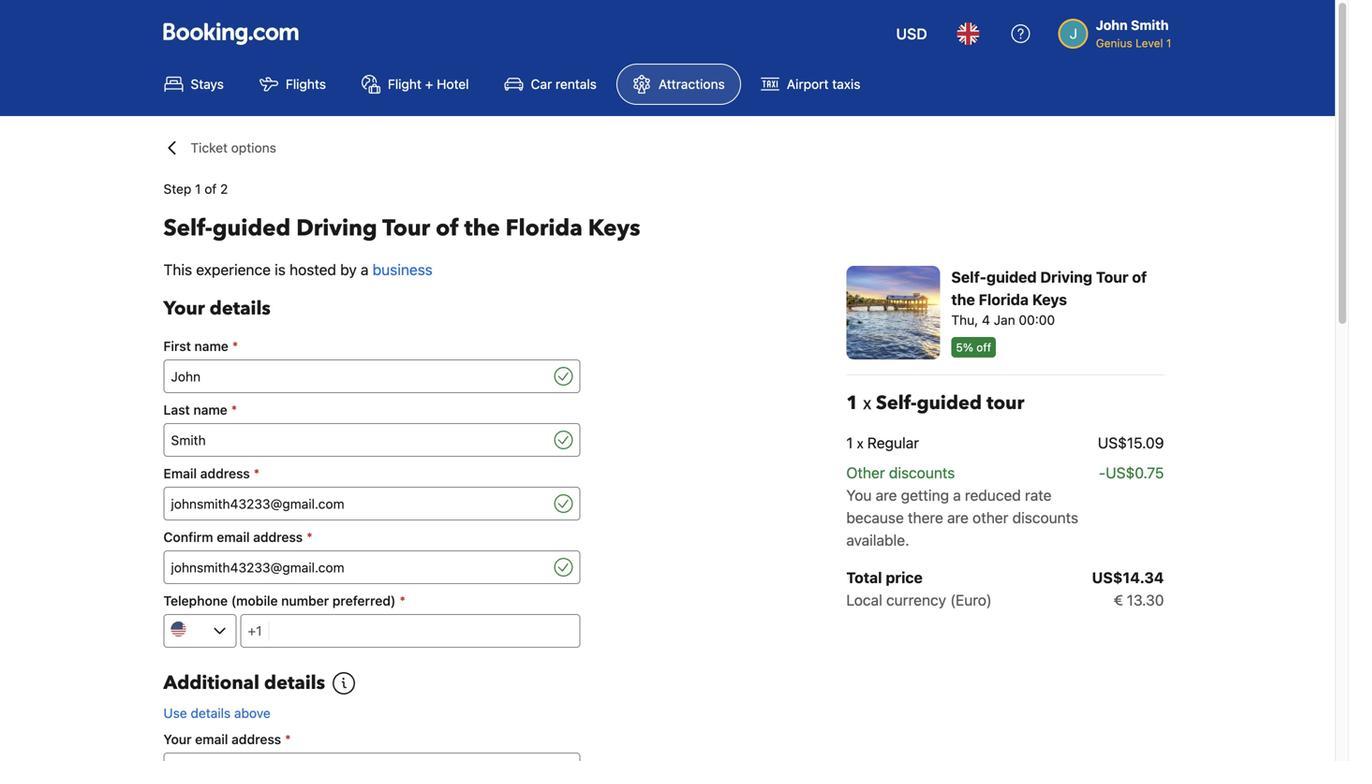 Task type: vqa. For each thing, say whether or not it's contained in the screenshot.
bottommost Which
no



Task type: locate. For each thing, give the bounding box(es) containing it.
a right getting
[[953, 487, 961, 505]]

𝗑 for regular
[[857, 434, 864, 452]]

your down "use"
[[164, 732, 192, 748]]

business link
[[373, 261, 433, 279]]

self- up regular
[[876, 391, 917, 417]]

step 1 of 2
[[164, 181, 228, 197]]

driving up by
[[296, 213, 377, 244]]

reduced
[[965, 487, 1021, 505]]

address down above
[[232, 732, 281, 748]]

0 horizontal spatial self-guided driving tour of the florida keys
[[164, 213, 640, 244]]

name right first
[[194, 339, 229, 354]]

0 horizontal spatial are
[[876, 487, 897, 505]]

your for your email address *
[[164, 732, 192, 748]]

1 up other
[[847, 434, 853, 452]]

1 vertical spatial your
[[164, 732, 192, 748]]

1 horizontal spatial driving
[[1041, 269, 1093, 286]]

1 𝗑 self-guided tour
[[847, 391, 1025, 417]]

1 vertical spatial keys
[[1033, 291, 1068, 309]]

𝗑 up other
[[857, 434, 864, 452]]

above
[[234, 706, 271, 722]]

the
[[465, 213, 500, 244], [952, 291, 975, 309]]

1 horizontal spatial of
[[436, 213, 459, 244]]

attractions
[[659, 76, 725, 92]]

name for first name
[[194, 339, 229, 354]]

0 vertical spatial address
[[200, 466, 250, 482]]

us$14.34
[[1092, 569, 1164, 587]]

guided left tour
[[917, 391, 982, 417]]

name
[[194, 339, 229, 354], [193, 403, 228, 418]]

address
[[200, 466, 250, 482], [253, 530, 303, 545], [232, 732, 281, 748]]

0 vertical spatial details
[[210, 296, 271, 322]]

name for last name
[[193, 403, 228, 418]]

1 vertical spatial a
[[953, 487, 961, 505]]

last name *
[[164, 403, 237, 418]]

4
[[982, 313, 991, 328]]

rate
[[1025, 487, 1052, 505]]

flights
[[286, 76, 326, 92]]

0 vertical spatial email
[[217, 530, 250, 545]]

self-guided driving tour of the florida keys up business link
[[164, 213, 640, 244]]

details
[[210, 296, 271, 322], [264, 671, 325, 697], [191, 706, 231, 722]]

are
[[876, 487, 897, 505], [948, 509, 969, 527]]

1 horizontal spatial florida
[[979, 291, 1029, 309]]

email
[[164, 466, 197, 482]]

1 vertical spatial details
[[264, 671, 325, 697]]

guided up experience
[[212, 213, 291, 244]]

driving up 00:00
[[1041, 269, 1093, 286]]

None email field
[[164, 487, 551, 521], [164, 551, 551, 585], [164, 487, 551, 521], [164, 551, 551, 585]]

total
[[847, 569, 882, 587]]

0 vertical spatial your
[[164, 296, 205, 322]]

guided up jan
[[987, 269, 1037, 286]]

1 vertical spatial guided
[[987, 269, 1037, 286]]

your for your details
[[164, 296, 205, 322]]

2 vertical spatial address
[[232, 732, 281, 748]]

this
[[164, 261, 192, 279]]

1 vertical spatial florida
[[979, 291, 1029, 309]]

confirm email address *
[[164, 530, 313, 545]]

1 horizontal spatial self-
[[876, 391, 917, 417]]

other
[[847, 464, 885, 482]]

you
[[847, 487, 872, 505]]

1 vertical spatial self-guided driving tour of the florida keys
[[952, 269, 1147, 309]]

1 horizontal spatial keys
[[1033, 291, 1068, 309]]

0 vertical spatial are
[[876, 487, 897, 505]]

0 vertical spatial name
[[194, 339, 229, 354]]

0 vertical spatial the
[[465, 213, 500, 244]]

tour
[[382, 213, 430, 244], [1096, 269, 1129, 286]]

airport
[[787, 76, 829, 92]]

00:00
[[1019, 313, 1055, 328]]

a right by
[[361, 261, 369, 279]]

are up because
[[876, 487, 897, 505]]

email down use details above
[[195, 732, 228, 748]]

* down your details
[[232, 339, 238, 354]]

attractions link
[[617, 64, 741, 105]]

0 vertical spatial tour
[[382, 213, 430, 244]]

1 your from the top
[[164, 296, 205, 322]]

address for your email address
[[232, 732, 281, 748]]

self- up thu,
[[952, 269, 987, 286]]

2 vertical spatial guided
[[917, 391, 982, 417]]

0 vertical spatial self-
[[164, 213, 212, 244]]

2 horizontal spatial guided
[[987, 269, 1037, 286]]

discounts up getting
[[889, 464, 955, 482]]

1 vertical spatial driving
[[1041, 269, 1093, 286]]

2 vertical spatial of
[[1133, 269, 1147, 286]]

john smith genius level 1
[[1096, 17, 1172, 50]]

email for confirm
[[217, 530, 250, 545]]

driving
[[296, 213, 377, 244], [1041, 269, 1093, 286]]

0 vertical spatial keys
[[588, 213, 640, 244]]

getting
[[901, 487, 949, 505]]

jan
[[994, 313, 1016, 328]]

0 vertical spatial 𝗑
[[863, 391, 872, 417]]

your email address *
[[164, 732, 291, 748]]

*
[[232, 339, 238, 354], [231, 403, 237, 418], [254, 466, 260, 482], [307, 530, 313, 545], [400, 594, 406, 609], [285, 732, 291, 748]]

1 vertical spatial address
[[253, 530, 303, 545]]

1
[[1167, 37, 1172, 50], [195, 181, 201, 197], [847, 391, 859, 417], [847, 434, 853, 452]]

0 horizontal spatial guided
[[212, 213, 291, 244]]

1 horizontal spatial a
[[953, 487, 961, 505]]

a
[[361, 261, 369, 279], [953, 487, 961, 505]]

𝗑 up 1 𝗑 regular in the right of the page
[[863, 391, 872, 417]]

0 vertical spatial discounts
[[889, 464, 955, 482]]

are right there
[[948, 509, 969, 527]]

discounts
[[889, 464, 955, 482], [1013, 509, 1079, 527]]

* up confirm email address *
[[254, 466, 260, 482]]

0 vertical spatial driving
[[296, 213, 377, 244]]

address right email
[[200, 466, 250, 482]]

1 vertical spatial 𝗑
[[857, 434, 864, 452]]

1 vertical spatial are
[[948, 509, 969, 527]]

1 vertical spatial the
[[952, 291, 975, 309]]

1 horizontal spatial tour
[[1096, 269, 1129, 286]]

𝗑 for self-
[[863, 391, 872, 417]]

address up telephone (mobile number preferred) *
[[253, 530, 303, 545]]

2 vertical spatial details
[[191, 706, 231, 722]]

self-guided driving tour of the florida keys
[[164, 213, 640, 244], [952, 269, 1147, 309]]

0 horizontal spatial tour
[[382, 213, 430, 244]]

* down additional details in the bottom left of the page
[[285, 732, 291, 748]]

𝗑
[[863, 391, 872, 417], [857, 434, 864, 452]]

0 vertical spatial of
[[205, 181, 217, 197]]

a inside other discounts you are getting a reduced rate because there are other discounts available.
[[953, 487, 961, 505]]

taxis
[[832, 76, 861, 92]]

1 vertical spatial name
[[193, 403, 228, 418]]

email right confirm
[[217, 530, 250, 545]]

1 vertical spatial self-
[[952, 269, 987, 286]]

name right last
[[193, 403, 228, 418]]

flight + hotel
[[388, 76, 469, 92]]

1 right level
[[1167, 37, 1172, 50]]

1 inside john smith genius level 1
[[1167, 37, 1172, 50]]

2 your from the top
[[164, 732, 192, 748]]

0 horizontal spatial driving
[[296, 213, 377, 244]]

is
[[275, 261, 286, 279]]

0 vertical spatial self-guided driving tour of the florida keys
[[164, 213, 640, 244]]

1 horizontal spatial guided
[[917, 391, 982, 417]]

1 vertical spatial tour
[[1096, 269, 1129, 286]]

flights link
[[244, 64, 342, 105]]

2 horizontal spatial self-
[[952, 269, 987, 286]]

1 vertical spatial email
[[195, 732, 228, 748]]

there
[[908, 509, 944, 527]]

self- down step 1 of 2
[[164, 213, 212, 244]]

0 horizontal spatial of
[[205, 181, 217, 197]]

flight + hotel link
[[346, 64, 485, 105]]

keys
[[588, 213, 640, 244], [1033, 291, 1068, 309]]

* up telephone (mobile number preferred) phone field
[[400, 594, 406, 609]]

0 vertical spatial a
[[361, 261, 369, 279]]

0 vertical spatial guided
[[212, 213, 291, 244]]

2 horizontal spatial of
[[1133, 269, 1147, 286]]

email
[[217, 530, 250, 545], [195, 732, 228, 748]]

0 horizontal spatial a
[[361, 261, 369, 279]]

car rentals
[[531, 76, 597, 92]]

details up above
[[264, 671, 325, 697]]

details down additional
[[191, 706, 231, 722]]

0 vertical spatial florida
[[506, 213, 583, 244]]

your up first
[[164, 296, 205, 322]]

(mobile
[[231, 594, 278, 609]]

1 horizontal spatial self-guided driving tour of the florida keys
[[952, 269, 1147, 309]]

None field
[[164, 360, 551, 394], [164, 424, 551, 457], [164, 360, 551, 394], [164, 424, 551, 457]]

this experience is hosted by a business
[[164, 261, 433, 279]]

0 horizontal spatial keys
[[588, 213, 640, 244]]

1 vertical spatial discounts
[[1013, 509, 1079, 527]]

self-guided driving tour of the florida keys up 00:00
[[952, 269, 1147, 309]]

self-
[[164, 213, 212, 244], [952, 269, 987, 286], [876, 391, 917, 417]]

hotel
[[437, 76, 469, 92]]

level
[[1136, 37, 1164, 50]]

details down experience
[[210, 296, 271, 322]]

use details above link
[[164, 706, 271, 722]]

your
[[164, 296, 205, 322], [164, 732, 192, 748]]

2 vertical spatial self-
[[876, 391, 917, 417]]

discounts down rate
[[1013, 509, 1079, 527]]

flight
[[388, 76, 422, 92]]



Task type: describe. For each thing, give the bounding box(es) containing it.
usd button
[[885, 11, 939, 56]]

airport taxis link
[[745, 64, 877, 105]]

tour
[[987, 391, 1025, 417]]

total price
[[847, 569, 923, 587]]

other
[[973, 509, 1009, 527]]

booking.com image
[[164, 22, 299, 45]]

ticket options link
[[191, 139, 276, 157]]

other discounts you are getting a reduced rate because there are other discounts available.
[[847, 464, 1079, 550]]

us$0.75
[[1106, 464, 1164, 482]]

0 horizontal spatial the
[[465, 213, 500, 244]]

available.
[[847, 532, 910, 550]]

options
[[231, 140, 276, 156]]

airport taxis
[[787, 76, 861, 92]]

details for additional
[[264, 671, 325, 697]]

first name *
[[164, 339, 238, 354]]

email for your
[[195, 732, 228, 748]]

thu, 4 jan 00:00
[[952, 313, 1055, 328]]

-us$0.75
[[1099, 464, 1164, 482]]

-
[[1099, 464, 1106, 482]]

(euro)
[[951, 592, 992, 610]]

local
[[847, 592, 883, 610]]

0 horizontal spatial self-
[[164, 213, 212, 244]]

car
[[531, 76, 552, 92]]

number
[[281, 594, 329, 609]]

1 vertical spatial of
[[436, 213, 459, 244]]

because
[[847, 509, 904, 527]]

€ 13.30
[[1114, 592, 1164, 610]]

genius
[[1096, 37, 1133, 50]]

first
[[164, 339, 191, 354]]

thu,
[[952, 313, 979, 328]]

5%
[[956, 341, 974, 354]]

1 horizontal spatial are
[[948, 509, 969, 527]]

a for getting
[[953, 487, 961, 505]]

details for your
[[210, 296, 271, 322]]

+1
[[248, 624, 262, 639]]

hosted
[[290, 261, 336, 279]]

by
[[340, 261, 357, 279]]

Telephone (mobile number preferred) telephone field
[[269, 615, 581, 649]]

1 horizontal spatial discounts
[[1013, 509, 1079, 527]]

stays link
[[149, 64, 240, 105]]

use details above
[[164, 706, 271, 722]]

ticket options
[[191, 140, 276, 156]]

* right last
[[231, 403, 237, 418]]

rentals
[[556, 76, 597, 92]]

1 up 1 𝗑 regular in the right of the page
[[847, 391, 859, 417]]

* up number
[[307, 530, 313, 545]]

business
[[373, 261, 433, 279]]

1 𝗑 regular
[[847, 434, 919, 452]]

price
[[886, 569, 923, 587]]

us$15.09
[[1098, 434, 1164, 452]]

off
[[977, 341, 992, 354]]

2
[[220, 181, 228, 197]]

smith
[[1131, 17, 1169, 33]]

usd
[[896, 25, 928, 43]]

your account menu john smith genius level 1 element
[[1059, 8, 1179, 52]]

5% off
[[956, 341, 992, 354]]

keys inside self-guided driving tour of the florida keys
[[1033, 291, 1068, 309]]

ticket
[[191, 140, 228, 156]]

use
[[164, 706, 187, 722]]

1 horizontal spatial the
[[952, 291, 975, 309]]

experience
[[196, 261, 271, 279]]

currency
[[887, 592, 947, 610]]

0 horizontal spatial discounts
[[889, 464, 955, 482]]

a for by
[[361, 261, 369, 279]]

tour inside self-guided driving tour of the florida keys
[[1096, 269, 1129, 286]]

john
[[1096, 17, 1128, 33]]

address for confirm email address
[[253, 530, 303, 545]]

local currency (euro)
[[847, 592, 992, 610]]

additional details
[[164, 671, 325, 697]]

car rentals link
[[489, 64, 613, 105]]

last
[[164, 403, 190, 418]]

telephone
[[164, 594, 228, 609]]

confirm
[[164, 530, 213, 545]]

step
[[164, 181, 192, 197]]

email address *
[[164, 466, 260, 482]]

0 horizontal spatial florida
[[506, 213, 583, 244]]

+
[[425, 76, 433, 92]]

regular
[[868, 434, 919, 452]]

your details
[[164, 296, 271, 322]]

additional
[[164, 671, 260, 697]]

1 right step
[[195, 181, 201, 197]]

stays
[[191, 76, 224, 92]]

details for use
[[191, 706, 231, 722]]

telephone (mobile number preferred) *
[[164, 594, 406, 609]]

preferred)
[[333, 594, 396, 609]]



